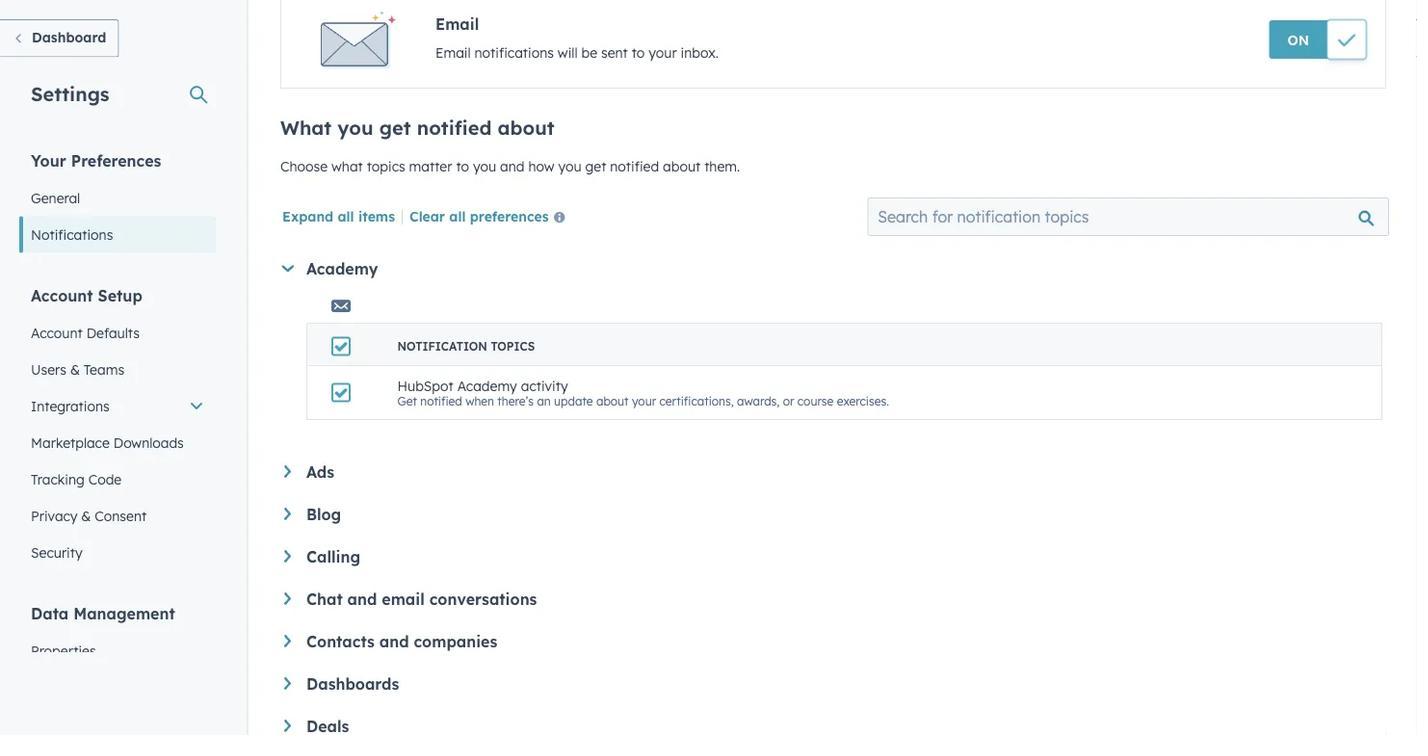 Task type: describe. For each thing, give the bounding box(es) containing it.
Search for notification topics search field
[[868, 198, 1389, 236]]

contacts and companies button
[[284, 632, 1383, 651]]

calling
[[306, 547, 360, 567]]

contacts and companies
[[306, 632, 497, 651]]

preferences
[[470, 207, 549, 224]]

users & teams
[[31, 361, 124, 378]]

data management
[[31, 604, 175, 623]]

preferences
[[71, 151, 161, 170]]

or
[[783, 394, 794, 408]]

0 horizontal spatial topics
[[367, 158, 405, 175]]

marketplace downloads link
[[19, 424, 216, 461]]

exercises.
[[837, 394, 889, 408]]

email for email notifications will be sent to your inbox.
[[436, 44, 471, 61]]

account for account setup
[[31, 286, 93, 305]]

settings
[[31, 81, 109, 106]]

2 horizontal spatial about
[[663, 158, 701, 175]]

2 horizontal spatial you
[[558, 158, 582, 175]]

0 horizontal spatial to
[[456, 158, 469, 175]]

chat and email conversations button
[[284, 590, 1383, 609]]

how
[[528, 158, 555, 175]]

privacy & consent link
[[19, 498, 216, 534]]

an
[[537, 394, 551, 408]]

dashboards button
[[284, 674, 1383, 694]]

your
[[31, 151, 66, 170]]

all for clear
[[449, 207, 466, 224]]

choose
[[280, 158, 328, 175]]

your preferences
[[31, 151, 161, 170]]

0 vertical spatial and
[[500, 158, 525, 175]]

privacy & consent
[[31, 507, 147, 524]]

will
[[558, 44, 578, 61]]

general
[[31, 189, 80, 206]]

1 vertical spatial get
[[585, 158, 606, 175]]

clear all preferences button
[[410, 206, 573, 229]]

what you get notified about
[[280, 116, 555, 140]]

notification topics
[[397, 339, 535, 354]]

when
[[466, 394, 494, 408]]

caret image for blog
[[284, 508, 291, 520]]

update
[[554, 394, 593, 408]]

caret image for contacts and companies
[[284, 635, 291, 647]]

matter
[[409, 158, 452, 175]]

course
[[798, 394, 834, 408]]

academy button
[[281, 259, 1383, 278]]

0 horizontal spatial academy
[[306, 259, 378, 278]]

blog button
[[284, 505, 1383, 524]]

certifications,
[[660, 394, 734, 408]]

marketplace
[[31, 434, 110, 451]]

account setup
[[31, 286, 142, 305]]

users & teams link
[[19, 351, 216, 388]]

all for expand
[[338, 207, 354, 224]]

downloads
[[113, 434, 184, 451]]

email notifications will be sent to your inbox.
[[436, 44, 719, 61]]

& for privacy
[[81, 507, 91, 524]]

security link
[[19, 534, 216, 571]]

dashboard
[[32, 29, 106, 46]]

expand all items
[[282, 207, 395, 224]]

properties link
[[19, 633, 216, 669]]

awards,
[[737, 394, 780, 408]]

1 vertical spatial topics
[[491, 339, 535, 354]]

what
[[280, 116, 332, 140]]

blog
[[306, 505, 341, 524]]

your preferences element
[[19, 150, 216, 253]]

your inside hubspot academy activity get notified when there's an update about your certifications, awards, or course exercises.
[[632, 394, 656, 408]]

security
[[31, 544, 83, 561]]

caret image for dashboards
[[284, 677, 291, 690]]

marketplace downloads
[[31, 434, 184, 451]]

email
[[382, 590, 425, 609]]

data management element
[[19, 603, 216, 735]]

contacts
[[306, 632, 375, 651]]

& for users
[[70, 361, 80, 378]]

caret image for calling
[[284, 550, 291, 563]]

defaults
[[86, 324, 140, 341]]

code
[[88, 471, 122, 488]]

email for email
[[436, 14, 479, 34]]

tracking code link
[[19, 461, 216, 498]]

caret image for ads
[[284, 465, 291, 478]]

teams
[[84, 361, 124, 378]]



Task type: locate. For each thing, give the bounding box(es) containing it.
to right sent
[[632, 44, 645, 61]]

0 vertical spatial notified
[[417, 116, 492, 140]]

and right chat
[[347, 590, 377, 609]]

properties
[[31, 642, 96, 659]]

hubspot
[[397, 377, 454, 394]]

get up matter
[[379, 116, 411, 140]]

and for contacts and companies
[[379, 632, 409, 651]]

1 horizontal spatial topics
[[491, 339, 535, 354]]

account up account defaults
[[31, 286, 93, 305]]

all right "clear"
[[449, 207, 466, 224]]

caret image left chat
[[284, 593, 291, 605]]

account up users
[[31, 324, 83, 341]]

1 email from the top
[[436, 14, 479, 34]]

1 horizontal spatial all
[[449, 207, 466, 224]]

2 vertical spatial about
[[596, 394, 629, 408]]

2 email from the top
[[436, 44, 471, 61]]

0 vertical spatial topics
[[367, 158, 405, 175]]

your
[[649, 44, 677, 61], [632, 394, 656, 408]]

caret image inside the contacts and companies dropdown button
[[284, 635, 291, 647]]

1 horizontal spatial get
[[585, 158, 606, 175]]

1 horizontal spatial academy
[[457, 377, 517, 394]]

about right update
[[596, 394, 629, 408]]

1 vertical spatial about
[[663, 158, 701, 175]]

1 caret image from the top
[[284, 465, 291, 478]]

notified inside hubspot academy activity get notified when there's an update about your certifications, awards, or course exercises.
[[420, 394, 462, 408]]

account setup element
[[19, 285, 216, 571]]

caret image for chat and email conversations
[[284, 593, 291, 605]]

chat
[[306, 590, 343, 609]]

management
[[73, 604, 175, 623]]

topics right what
[[367, 158, 405, 175]]

and
[[500, 158, 525, 175], [347, 590, 377, 609], [379, 632, 409, 651]]

caret image
[[282, 265, 294, 272], [284, 508, 291, 520], [284, 593, 291, 605], [284, 677, 291, 690]]

you up clear all preferences on the top left
[[473, 158, 496, 175]]

choose what topics matter to you and how you get notified about them.
[[280, 158, 740, 175]]

caret image inside academy dropdown button
[[282, 265, 294, 272]]

0 horizontal spatial about
[[498, 116, 555, 140]]

email left 'notifications'
[[436, 44, 471, 61]]

2 vertical spatial notified
[[420, 394, 462, 408]]

2 caret image from the top
[[284, 550, 291, 563]]

to right matter
[[456, 158, 469, 175]]

all left items
[[338, 207, 354, 224]]

0 vertical spatial account
[[31, 286, 93, 305]]

1 horizontal spatial to
[[632, 44, 645, 61]]

caret image
[[284, 465, 291, 478], [284, 550, 291, 563], [284, 635, 291, 647], [284, 720, 291, 732]]

notifications link
[[19, 216, 216, 253]]

and left how
[[500, 158, 525, 175]]

caret image inside dashboards dropdown button
[[284, 677, 291, 690]]

1 vertical spatial email
[[436, 44, 471, 61]]

0 vertical spatial to
[[632, 44, 645, 61]]

get
[[397, 394, 417, 408]]

caret image for academy
[[282, 265, 294, 272]]

caret image left dashboards
[[284, 677, 291, 690]]

1 all from the left
[[338, 207, 354, 224]]

1 horizontal spatial you
[[473, 158, 496, 175]]

0 horizontal spatial and
[[347, 590, 377, 609]]

get right how
[[585, 158, 606, 175]]

academy down notification topics
[[457, 377, 517, 394]]

2 account from the top
[[31, 324, 83, 341]]

0 horizontal spatial you
[[338, 116, 373, 140]]

inbox.
[[681, 44, 719, 61]]

your left inbox.
[[649, 44, 677, 61]]

caret image inside blog dropdown button
[[284, 508, 291, 520]]

notified up matter
[[417, 116, 492, 140]]

email up 'notifications'
[[436, 14, 479, 34]]

tracking
[[31, 471, 85, 488]]

notifications
[[31, 226, 113, 243]]

conversations
[[429, 590, 537, 609]]

academy
[[306, 259, 378, 278], [457, 377, 517, 394]]

0 horizontal spatial &
[[70, 361, 80, 378]]

about
[[498, 116, 555, 140], [663, 158, 701, 175], [596, 394, 629, 408]]

topics
[[367, 158, 405, 175], [491, 339, 535, 354]]

3 caret image from the top
[[284, 635, 291, 647]]

and for chat and email conversations
[[347, 590, 377, 609]]

1 vertical spatial and
[[347, 590, 377, 609]]

setup
[[98, 286, 142, 305]]

0 vertical spatial about
[[498, 116, 555, 140]]

ads
[[306, 463, 334, 482]]

ads button
[[284, 463, 1383, 482]]

& inside "link"
[[70, 361, 80, 378]]

you
[[338, 116, 373, 140], [473, 158, 496, 175], [558, 158, 582, 175]]

you up what
[[338, 116, 373, 140]]

you right how
[[558, 158, 582, 175]]

1 vertical spatial notified
[[610, 158, 659, 175]]

to
[[632, 44, 645, 61], [456, 158, 469, 175]]

integrations
[[31, 397, 110, 414]]

chat and email conversations
[[306, 590, 537, 609]]

sent
[[601, 44, 628, 61]]

them.
[[705, 158, 740, 175]]

all inside button
[[449, 207, 466, 224]]

1 horizontal spatial &
[[81, 507, 91, 524]]

account
[[31, 286, 93, 305], [31, 324, 83, 341]]

caret image inside ads dropdown button
[[284, 465, 291, 478]]

notifications
[[475, 44, 554, 61]]

companies
[[414, 632, 497, 651]]

1 horizontal spatial about
[[596, 394, 629, 408]]

about up how
[[498, 116, 555, 140]]

2 horizontal spatial and
[[500, 158, 525, 175]]

notified left them.
[[610, 158, 659, 175]]

notified
[[417, 116, 492, 140], [610, 158, 659, 175], [420, 394, 462, 408]]

0 vertical spatial academy
[[306, 259, 378, 278]]

clear
[[410, 207, 445, 224]]

academy inside hubspot academy activity get notified when there's an update about your certifications, awards, or course exercises.
[[457, 377, 517, 394]]

about inside hubspot academy activity get notified when there's an update about your certifications, awards, or course exercises.
[[596, 394, 629, 408]]

0 vertical spatial email
[[436, 14, 479, 34]]

1 vertical spatial to
[[456, 158, 469, 175]]

&
[[70, 361, 80, 378], [81, 507, 91, 524]]

topics up activity
[[491, 339, 535, 354]]

clear all preferences
[[410, 207, 549, 224]]

general link
[[19, 180, 216, 216]]

2 vertical spatial and
[[379, 632, 409, 651]]

caret image inside chat and email conversations 'dropdown button'
[[284, 593, 291, 605]]

& right privacy
[[81, 507, 91, 524]]

account for account defaults
[[31, 324, 83, 341]]

expand
[[282, 207, 334, 224]]

caret image down expand
[[282, 265, 294, 272]]

there's
[[498, 394, 534, 408]]

tracking code
[[31, 471, 122, 488]]

0 horizontal spatial get
[[379, 116, 411, 140]]

activity
[[521, 377, 568, 394]]

account defaults link
[[19, 315, 216, 351]]

on
[[1288, 31, 1310, 48]]

caret image left the blog
[[284, 508, 291, 520]]

items
[[358, 207, 395, 224]]

and down email
[[379, 632, 409, 651]]

get
[[379, 116, 411, 140], [585, 158, 606, 175]]

dashboard link
[[0, 19, 119, 57]]

be
[[582, 44, 597, 61]]

caret image inside calling dropdown button
[[284, 550, 291, 563]]

what
[[331, 158, 363, 175]]

0 vertical spatial get
[[379, 116, 411, 140]]

about left them.
[[663, 158, 701, 175]]

notified right get
[[420, 394, 462, 408]]

email
[[436, 14, 479, 34], [436, 44, 471, 61]]

calling button
[[284, 547, 1383, 567]]

0 vertical spatial &
[[70, 361, 80, 378]]

data
[[31, 604, 69, 623]]

hubspot academy activity get notified when there's an update about your certifications, awards, or course exercises.
[[397, 377, 889, 408]]

1 vertical spatial your
[[632, 394, 656, 408]]

1 horizontal spatial and
[[379, 632, 409, 651]]

1 vertical spatial academy
[[457, 377, 517, 394]]

1 account from the top
[[31, 286, 93, 305]]

2 all from the left
[[449, 207, 466, 224]]

1 vertical spatial account
[[31, 324, 83, 341]]

notification
[[397, 339, 487, 354]]

1 vertical spatial &
[[81, 507, 91, 524]]

expand all items button
[[282, 207, 395, 224]]

integrations button
[[19, 388, 216, 424]]

& right users
[[70, 361, 80, 378]]

account defaults
[[31, 324, 140, 341]]

your left 'certifications,' at the bottom
[[632, 394, 656, 408]]

consent
[[95, 507, 147, 524]]

4 caret image from the top
[[284, 720, 291, 732]]

users
[[31, 361, 66, 378]]

0 vertical spatial your
[[649, 44, 677, 61]]

academy down 'expand all items' button
[[306, 259, 378, 278]]

privacy
[[31, 507, 77, 524]]

0 horizontal spatial all
[[338, 207, 354, 224]]

dashboards
[[306, 674, 399, 694]]



Task type: vqa. For each thing, say whether or not it's contained in the screenshot.
Data Management "element"
yes



